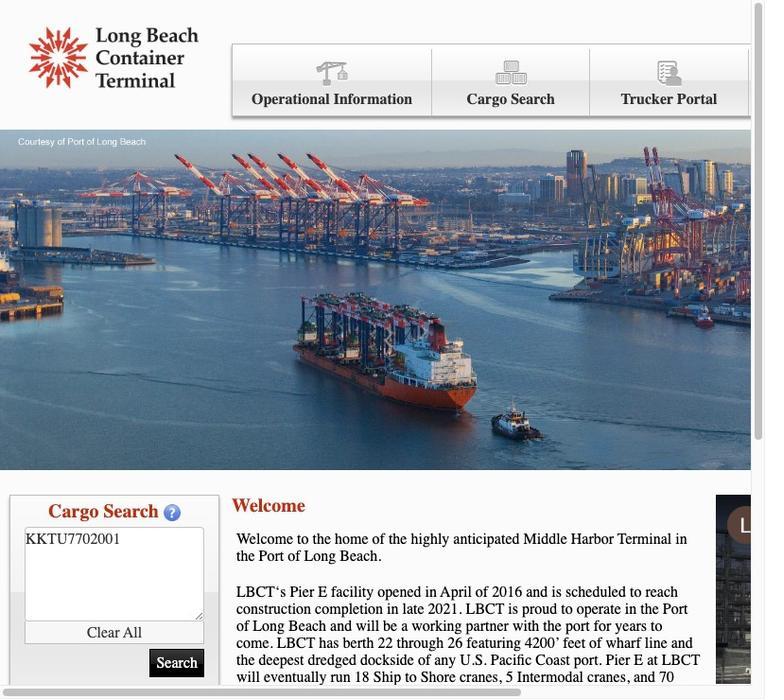 Task type: locate. For each thing, give the bounding box(es) containing it.
and right line
[[672, 635, 694, 652]]

long down lbct's
[[253, 618, 285, 635]]

0 horizontal spatial cranes,
[[460, 669, 503, 686]]

dredged
[[308, 652, 357, 669]]

will down come.
[[237, 669, 260, 686]]

run
[[331, 669, 351, 686]]

is left scheduled
[[552, 584, 562, 601]]

0 horizontal spatial cargo search
[[48, 501, 159, 523]]

2021.
[[428, 601, 463, 618]]

terminal
[[618, 531, 672, 548]]

the
[[313, 531, 331, 548], [389, 531, 407, 548], [237, 548, 255, 565], [641, 601, 660, 618], [544, 618, 562, 635], [237, 652, 255, 669], [562, 686, 580, 700]]

long inside lbct's pier e facility opened in april of 2016 and is scheduled to reach construction completion in late 2021.  lbct is proud to operate in the port of long beach and will be a working partner with the port for years to come.  lbct has berth 22 through 26 featuring 4200' feet of wharf line and the deepest dredged dockside of any u.s. pacific coast port. pier e at lbct will eventually run 18 ship to shore cranes, 5 intermodal cranes, and 70 yard gantry cranes. the pier e facility will be among the busiest termin
[[253, 618, 285, 635]]

dockside
[[361, 652, 415, 669]]

has
[[319, 635, 339, 652]]

cranes,
[[460, 669, 503, 686], [588, 669, 630, 686]]

trucker portal link
[[591, 49, 749, 116]]

0 horizontal spatial e
[[318, 584, 328, 601]]

1 horizontal spatial facility
[[424, 686, 467, 700]]

trucker portal
[[621, 91, 718, 108]]

2 horizontal spatial lbct
[[662, 652, 701, 669]]

pier right port.
[[606, 652, 631, 669]]

to right ship
[[405, 669, 417, 686]]

intermodal
[[518, 669, 584, 686]]

1 horizontal spatial cargo
[[467, 91, 508, 108]]

1 horizontal spatial port
[[663, 601, 689, 618]]

e
[[318, 584, 328, 601], [635, 652, 644, 669], [411, 686, 421, 700]]

in right terminal
[[676, 531, 688, 548]]

any
[[435, 652, 457, 669]]

and right 2016
[[527, 584, 548, 601]]

e up beach at the left
[[318, 584, 328, 601]]

0 horizontal spatial port
[[259, 548, 284, 565]]

portal
[[678, 91, 718, 108]]

0 horizontal spatial lbct
[[277, 635, 316, 652]]

0 vertical spatial e
[[318, 584, 328, 601]]

beach.
[[340, 548, 382, 565]]

port up lbct's
[[259, 548, 284, 565]]

26
[[448, 635, 463, 652]]

facility
[[331, 584, 374, 601], [424, 686, 467, 700]]

long
[[304, 548, 336, 565], [253, 618, 285, 635]]

0 vertical spatial welcome
[[232, 495, 306, 517]]

1 horizontal spatial search
[[511, 91, 556, 108]]

long left the beach.
[[304, 548, 336, 565]]

2 horizontal spatial will
[[471, 686, 495, 700]]

the left port
[[544, 618, 562, 635]]

information
[[334, 91, 413, 108]]

pier
[[290, 584, 314, 601], [606, 652, 631, 669], [383, 686, 408, 700]]

of right feet
[[590, 635, 602, 652]]

in
[[676, 531, 688, 548], [426, 584, 437, 601], [387, 601, 399, 618], [626, 601, 637, 618]]

0 horizontal spatial long
[[253, 618, 285, 635]]

menu bar containing operational information
[[232, 44, 766, 116]]

port up line
[[663, 601, 689, 618]]

cargo inside menu bar
[[467, 91, 508, 108]]

1 horizontal spatial long
[[304, 548, 336, 565]]

1 horizontal spatial e
[[411, 686, 421, 700]]

feet
[[563, 635, 586, 652]]

welcome for welcome
[[232, 495, 306, 517]]

lbct's pier e facility opened in april of 2016 and is scheduled to reach construction completion in late 2021.  lbct is proud to operate in the port of long beach and will be a working partner with the port for years to come.  lbct has berth 22 through 26 featuring 4200' feet of wharf line and the deepest dredged dockside of any u.s. pacific coast port. pier e at lbct will eventually run 18 ship to shore cranes, 5 intermodal cranes, and 70 yard gantry cranes. the pier e facility will be among the busiest termin
[[237, 584, 702, 700]]

menu bar
[[232, 44, 766, 116]]

0 vertical spatial long
[[304, 548, 336, 565]]

0 horizontal spatial facility
[[331, 584, 374, 601]]

of
[[373, 531, 385, 548], [288, 548, 301, 565], [476, 584, 489, 601], [237, 618, 249, 635], [590, 635, 602, 652], [418, 652, 431, 669]]

cargo search
[[467, 91, 556, 108], [48, 501, 159, 523]]

to left reach
[[630, 584, 642, 601]]

0 vertical spatial cargo
[[467, 91, 508, 108]]

at
[[648, 652, 659, 669]]

lbct up featuring
[[466, 601, 505, 618]]

be left a
[[383, 618, 398, 635]]

of left 2016
[[476, 584, 489, 601]]

0 horizontal spatial will
[[237, 669, 260, 686]]

1 horizontal spatial cranes,
[[588, 669, 630, 686]]

cargo
[[467, 91, 508, 108], [48, 501, 99, 523]]

construction
[[237, 601, 312, 618]]

be
[[383, 618, 398, 635], [498, 686, 513, 700]]

to right 'years'
[[651, 618, 663, 635]]

menu item
[[749, 49, 766, 116]]

facility down the beach.
[[331, 584, 374, 601]]

shore
[[421, 669, 456, 686]]

e left shore
[[411, 686, 421, 700]]

1 vertical spatial long
[[253, 618, 285, 635]]

operational information
[[252, 91, 413, 108]]

port
[[259, 548, 284, 565], [663, 601, 689, 618]]

0 vertical spatial be
[[383, 618, 398, 635]]

2 cranes, from the left
[[588, 669, 630, 686]]

port inside the welcome to the home of the highly anticipated middle harbor terminal in the port of long beach.
[[259, 548, 284, 565]]

among
[[517, 686, 558, 700]]

0 horizontal spatial is
[[509, 601, 519, 618]]

will left a
[[356, 618, 380, 635]]

will
[[356, 618, 380, 635], [237, 669, 260, 686], [471, 686, 495, 700]]

completion
[[315, 601, 383, 618]]

Enter container numbers and/ or booking numbers. text field
[[25, 527, 204, 622]]

anticipated
[[454, 531, 520, 548]]

to right proud
[[562, 601, 573, 618]]

pier up beach at the left
[[290, 584, 314, 601]]

lbct right at
[[662, 652, 701, 669]]

1 vertical spatial be
[[498, 686, 513, 700]]

gantry
[[267, 686, 306, 700]]

will left "5"
[[471, 686, 495, 700]]

1 vertical spatial e
[[635, 652, 644, 669]]

1 vertical spatial search
[[104, 501, 159, 523]]

0 vertical spatial pier
[[290, 584, 314, 601]]

the up the 'yard'
[[237, 652, 255, 669]]

proud
[[522, 601, 558, 618]]

0 horizontal spatial pier
[[290, 584, 314, 601]]

cranes, left "5"
[[460, 669, 503, 686]]

highly
[[411, 531, 450, 548]]

clear all
[[87, 624, 142, 641]]

1 vertical spatial cargo search
[[48, 501, 159, 523]]

0 vertical spatial port
[[259, 548, 284, 565]]

1 vertical spatial port
[[663, 601, 689, 618]]

wharf
[[606, 635, 642, 652]]

clear all button
[[25, 622, 204, 645]]

berth
[[343, 635, 374, 652]]

pacific
[[491, 652, 532, 669]]

be left among
[[498, 686, 513, 700]]

late
[[403, 601, 425, 618]]

search
[[511, 91, 556, 108], [104, 501, 159, 523]]

2 vertical spatial pier
[[383, 686, 408, 700]]

lbct left "has"
[[277, 635, 316, 652]]

None submit
[[150, 649, 204, 678]]

1 horizontal spatial cargo search
[[467, 91, 556, 108]]

opened
[[378, 584, 422, 601]]

is
[[552, 584, 562, 601], [509, 601, 519, 618]]

0 vertical spatial search
[[511, 91, 556, 108]]

operate
[[577, 601, 622, 618]]

welcome
[[232, 495, 306, 517], [237, 531, 293, 548]]

and
[[527, 584, 548, 601], [330, 618, 352, 635], [672, 635, 694, 652], [634, 669, 656, 686]]

lbct's
[[237, 584, 286, 601]]

to
[[297, 531, 309, 548], [630, 584, 642, 601], [562, 601, 573, 618], [651, 618, 663, 635], [405, 669, 417, 686]]

of up construction
[[288, 548, 301, 565]]

cranes, down wharf
[[588, 669, 630, 686]]

to left 'home'
[[297, 531, 309, 548]]

pier right the
[[383, 686, 408, 700]]

0 horizontal spatial be
[[383, 618, 398, 635]]

to inside the welcome to the home of the highly anticipated middle harbor terminal in the port of long beach.
[[297, 531, 309, 548]]

u.s.
[[460, 652, 487, 669]]

1 horizontal spatial will
[[356, 618, 380, 635]]

1 vertical spatial welcome
[[237, 531, 293, 548]]

0 horizontal spatial cargo
[[48, 501, 99, 523]]

is left proud
[[509, 601, 519, 618]]

welcome for welcome to the home of the highly anticipated middle harbor terminal in the port of long beach.
[[237, 531, 293, 548]]

1 vertical spatial pier
[[606, 652, 631, 669]]

0 vertical spatial facility
[[331, 584, 374, 601]]

1 horizontal spatial pier
[[383, 686, 408, 700]]

e left at
[[635, 652, 644, 669]]

welcome inside the welcome to the home of the highly anticipated middle harbor terminal in the port of long beach.
[[237, 531, 293, 548]]

2 horizontal spatial e
[[635, 652, 644, 669]]

facility down any
[[424, 686, 467, 700]]

lbct
[[466, 601, 505, 618], [277, 635, 316, 652], [662, 652, 701, 669]]



Task type: describe. For each thing, give the bounding box(es) containing it.
in inside the welcome to the home of the highly anticipated middle harbor terminal in the port of long beach.
[[676, 531, 688, 548]]

the left highly
[[389, 531, 407, 548]]

welcome to the home of the highly anticipated middle harbor terminal in the port of long beach.
[[237, 531, 688, 565]]

the
[[356, 686, 379, 700]]

april
[[441, 584, 472, 601]]

2 vertical spatial e
[[411, 686, 421, 700]]

cranes.
[[310, 686, 352, 700]]

1 horizontal spatial lbct
[[466, 601, 505, 618]]

harbor
[[572, 531, 614, 548]]

partner
[[466, 618, 509, 635]]

2 horizontal spatial pier
[[606, 652, 631, 669]]

in right operate
[[626, 601, 637, 618]]

years
[[616, 618, 648, 635]]

coast
[[536, 652, 571, 669]]

home
[[335, 531, 369, 548]]

1 horizontal spatial is
[[552, 584, 562, 601]]

ship
[[374, 669, 402, 686]]

operational information link
[[233, 49, 433, 116]]

reach
[[646, 584, 679, 601]]

the right among
[[562, 686, 580, 700]]

0 vertical spatial cargo search
[[467, 91, 556, 108]]

clear
[[87, 624, 120, 641]]

come.
[[237, 635, 273, 652]]

the up line
[[641, 601, 660, 618]]

operational
[[252, 91, 330, 108]]

2016
[[492, 584, 523, 601]]

0 horizontal spatial search
[[104, 501, 159, 523]]

the left 'home'
[[313, 531, 331, 548]]

1 vertical spatial cargo
[[48, 501, 99, 523]]

1 horizontal spatial be
[[498, 686, 513, 700]]

for
[[594, 618, 612, 635]]

middle
[[524, 531, 568, 548]]

port inside lbct's pier e facility opened in april of 2016 and is scheduled to reach construction completion in late 2021.  lbct is proud to operate in the port of long beach and will be a working partner with the port for years to come.  lbct has berth 22 through 26 featuring 4200' feet of wharf line and the deepest dredged dockside of any u.s. pacific coast port. pier e at lbct will eventually run 18 ship to shore cranes, 5 intermodal cranes, and 70 yard gantry cranes. the pier e facility will be among the busiest termin
[[663, 601, 689, 618]]

the up lbct's
[[237, 548, 255, 565]]

featuring
[[467, 635, 522, 652]]

working
[[412, 618, 463, 635]]

and left 70
[[634, 669, 656, 686]]

1 vertical spatial facility
[[424, 686, 467, 700]]

beach
[[289, 618, 327, 635]]

1 cranes, from the left
[[460, 669, 503, 686]]

all
[[123, 624, 142, 641]]

4200'
[[525, 635, 560, 652]]

of right 'home'
[[373, 531, 385, 548]]

in right late
[[426, 584, 437, 601]]

and right beach at the left
[[330, 618, 352, 635]]

long inside the welcome to the home of the highly anticipated middle harbor terminal in the port of long beach.
[[304, 548, 336, 565]]

trucker
[[621, 91, 674, 108]]

18
[[355, 669, 370, 686]]

yard
[[237, 686, 264, 700]]

5
[[506, 669, 514, 686]]

port
[[566, 618, 590, 635]]

of down lbct's
[[237, 618, 249, 635]]

cargo search link
[[433, 49, 591, 116]]

of left any
[[418, 652, 431, 669]]

in left late
[[387, 601, 399, 618]]

with
[[513, 618, 540, 635]]

22
[[378, 635, 393, 652]]

scheduled
[[566, 584, 627, 601]]

busiest
[[584, 686, 626, 700]]

eventually
[[264, 669, 327, 686]]

port.
[[574, 652, 603, 669]]

line
[[645, 635, 668, 652]]

70
[[660, 669, 675, 686]]

deepest
[[259, 652, 304, 669]]

through
[[397, 635, 444, 652]]

a
[[402, 618, 408, 635]]



Task type: vqa. For each thing, say whether or not it's contained in the screenshot.
COSCO in the COSCO SHIPPING PEONY
no



